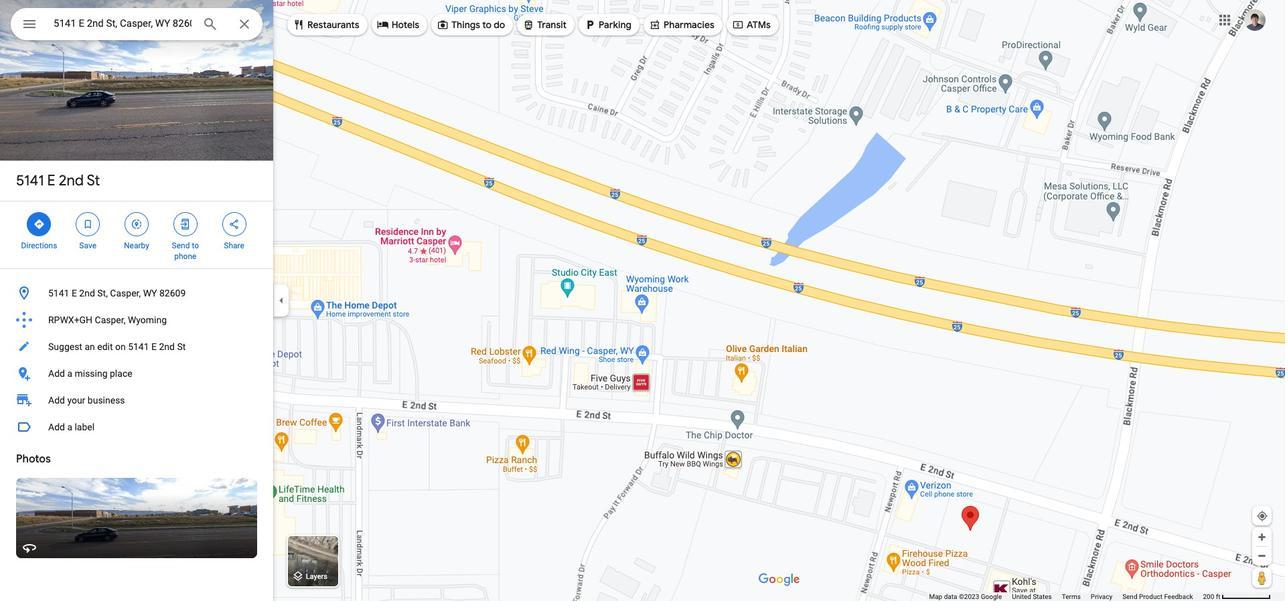 Task type: locate. For each thing, give the bounding box(es) containing it.
zoom out image
[[1258, 551, 1268, 561]]

5141 right on in the bottom of the page
[[128, 342, 149, 352]]

st up 'add a missing place' button
[[177, 342, 186, 352]]

1 vertical spatial send
[[1123, 594, 1138, 601]]

2nd down wyoming
[[159, 342, 175, 352]]

e up directions
[[47, 172, 55, 190]]

an
[[85, 342, 95, 352]]

0 vertical spatial 5141
[[16, 172, 44, 190]]

5141 for 5141 e 2nd st, casper, wy 82609
[[48, 288, 69, 299]]

1 vertical spatial add
[[48, 395, 65, 406]]

map
[[930, 594, 943, 601]]

casper, right st,
[[110, 288, 141, 299]]

footer
[[930, 593, 1204, 602]]

to
[[483, 19, 492, 31], [192, 241, 199, 251]]

footer containing map data ©2023 google
[[930, 593, 1204, 602]]

2 vertical spatial add
[[48, 422, 65, 433]]


[[293, 17, 305, 32]]

1 horizontal spatial to
[[483, 19, 492, 31]]

nearby
[[124, 241, 149, 251]]

None field
[[54, 15, 192, 31]]

2 horizontal spatial 5141
[[128, 342, 149, 352]]

to up phone
[[192, 241, 199, 251]]


[[732, 17, 744, 32]]

2nd
[[59, 172, 84, 190], [79, 288, 95, 299], [159, 342, 175, 352]]

2 add from the top
[[48, 395, 65, 406]]

1 vertical spatial 5141
[[48, 288, 69, 299]]

5141 E 2nd St, Casper, WY 82609 field
[[11, 8, 263, 40]]

st up 
[[87, 172, 100, 190]]

hotels
[[392, 19, 419, 31]]

5141 inside button
[[48, 288, 69, 299]]

1 vertical spatial casper,
[[95, 315, 126, 326]]

1 vertical spatial a
[[67, 422, 72, 433]]

pharmacies
[[664, 19, 715, 31]]

e up 'rpwx+gh'
[[72, 288, 77, 299]]

add left your
[[48, 395, 65, 406]]

send inside send to phone
[[172, 241, 190, 251]]

suggest an edit on 5141 e 2nd st
[[48, 342, 186, 352]]

5141 up 
[[16, 172, 44, 190]]

2 vertical spatial 5141
[[128, 342, 149, 352]]

terms button
[[1062, 593, 1081, 602]]

send product feedback
[[1123, 594, 1194, 601]]


[[377, 17, 389, 32]]

states
[[1033, 594, 1052, 601]]

 parking
[[584, 17, 632, 32]]

united
[[1013, 594, 1032, 601]]

label
[[75, 422, 95, 433]]

1 vertical spatial to
[[192, 241, 199, 251]]

e for st
[[47, 172, 55, 190]]

 pharmacies
[[649, 17, 715, 32]]

restaurants
[[308, 19, 360, 31]]

2nd for st,
[[79, 288, 95, 299]]

2 a from the top
[[67, 422, 72, 433]]

to left the do
[[483, 19, 492, 31]]

e
[[47, 172, 55, 190], [72, 288, 77, 299], [151, 342, 157, 352]]

 button
[[11, 8, 48, 43]]

things
[[452, 19, 480, 31]]

add a missing place button
[[0, 360, 273, 387]]

0 vertical spatial add
[[48, 368, 65, 379]]

5141
[[16, 172, 44, 190], [48, 288, 69, 299], [128, 342, 149, 352]]

to inside send to phone
[[192, 241, 199, 251]]

add
[[48, 368, 65, 379], [48, 395, 65, 406], [48, 422, 65, 433]]

do
[[494, 19, 505, 31]]

send for send product feedback
[[1123, 594, 1138, 601]]

0 horizontal spatial st
[[87, 172, 100, 190]]

2nd left st,
[[79, 288, 95, 299]]

1 add from the top
[[48, 368, 65, 379]]

send to phone
[[172, 241, 199, 261]]

add a label
[[48, 422, 95, 433]]

casper, up the edit
[[95, 315, 126, 326]]

privacy button
[[1091, 593, 1113, 602]]

e inside suggest an edit on 5141 e 2nd st button
[[151, 342, 157, 352]]

0 horizontal spatial to
[[192, 241, 199, 251]]

transit
[[538, 19, 567, 31]]

1 vertical spatial 2nd
[[79, 288, 95, 299]]

rpwx+gh casper, wyoming button
[[0, 307, 273, 334]]

a left label
[[67, 422, 72, 433]]

1 horizontal spatial 5141
[[48, 288, 69, 299]]

google account: nolan park  
(nolan.park@adept.ai) image
[[1245, 9, 1266, 31]]

st
[[87, 172, 100, 190], [177, 342, 186, 352]]

st inside button
[[177, 342, 186, 352]]

0 vertical spatial 2nd
[[59, 172, 84, 190]]

a left missing
[[67, 368, 72, 379]]

e inside the 5141 e 2nd st, casper, wy 82609 button
[[72, 288, 77, 299]]

0 horizontal spatial e
[[47, 172, 55, 190]]

send left product
[[1123, 594, 1138, 601]]

add a label button
[[0, 414, 273, 441]]

footer inside the 'google maps' element
[[930, 593, 1204, 602]]

1 horizontal spatial e
[[72, 288, 77, 299]]

your
[[67, 395, 85, 406]]

0 vertical spatial to
[[483, 19, 492, 31]]


[[179, 217, 191, 232]]

parking
[[599, 19, 632, 31]]

a for label
[[67, 422, 72, 433]]

product
[[1140, 594, 1163, 601]]

5141 for 5141 e 2nd st
[[16, 172, 44, 190]]

business
[[88, 395, 125, 406]]

add down "suggest"
[[48, 368, 65, 379]]

2 horizontal spatial e
[[151, 342, 157, 352]]

5141 e 2nd st main content
[[0, 0, 273, 602]]

1 horizontal spatial st
[[177, 342, 186, 352]]

0 vertical spatial a
[[67, 368, 72, 379]]

0 vertical spatial st
[[87, 172, 100, 190]]

0 horizontal spatial send
[[172, 241, 190, 251]]

add left label
[[48, 422, 65, 433]]

1 a from the top
[[67, 368, 72, 379]]


[[523, 17, 535, 32]]

1 vertical spatial st
[[177, 342, 186, 352]]

send
[[172, 241, 190, 251], [1123, 594, 1138, 601]]

0 vertical spatial e
[[47, 172, 55, 190]]

send inside button
[[1123, 594, 1138, 601]]

1 vertical spatial e
[[72, 288, 77, 299]]

82609
[[159, 288, 186, 299]]

add for add a label
[[48, 422, 65, 433]]

terms
[[1062, 594, 1081, 601]]

a for missing
[[67, 368, 72, 379]]


[[437, 17, 449, 32]]

send up phone
[[172, 241, 190, 251]]

0 horizontal spatial 5141
[[16, 172, 44, 190]]

add for add your business
[[48, 395, 65, 406]]

3 add from the top
[[48, 422, 65, 433]]

a
[[67, 368, 72, 379], [67, 422, 72, 433]]

edit
[[97, 342, 113, 352]]

actions for 5141 e 2nd st region
[[0, 202, 273, 269]]

casper,
[[110, 288, 141, 299], [95, 315, 126, 326]]

0 vertical spatial send
[[172, 241, 190, 251]]

5141 up 'rpwx+gh'
[[48, 288, 69, 299]]

e down wyoming
[[151, 342, 157, 352]]

1 horizontal spatial send
[[1123, 594, 1138, 601]]

2 vertical spatial e
[[151, 342, 157, 352]]

2nd up 
[[59, 172, 84, 190]]



Task type: vqa. For each thing, say whether or not it's contained in the screenshot.


Task type: describe. For each thing, give the bounding box(es) containing it.
united states button
[[1013, 593, 1052, 602]]


[[649, 17, 661, 32]]

5141 inside suggest an edit on 5141 e 2nd st button
[[128, 342, 149, 352]]

add your business link
[[0, 387, 273, 414]]

directions
[[21, 241, 57, 251]]

 hotels
[[377, 17, 419, 32]]

phone
[[174, 252, 197, 261]]

place
[[110, 368, 132, 379]]

send product feedback button
[[1123, 593, 1194, 602]]

save
[[79, 241, 96, 251]]

200
[[1204, 594, 1215, 601]]

 things to do
[[437, 17, 505, 32]]

show street view coverage image
[[1253, 568, 1272, 588]]

 restaurants
[[293, 17, 360, 32]]

show your location image
[[1257, 511, 1269, 523]]

united states
[[1013, 594, 1052, 601]]

ft
[[1217, 594, 1221, 601]]

2nd for st
[[59, 172, 84, 190]]

e for st,
[[72, 288, 77, 299]]

none field inside 5141 e 2nd st, casper, wy 82609 field
[[54, 15, 192, 31]]

atms
[[747, 19, 771, 31]]

st,
[[97, 288, 108, 299]]

 atms
[[732, 17, 771, 32]]


[[228, 217, 240, 232]]

rpwx+gh casper, wyoming
[[48, 315, 167, 326]]


[[584, 17, 596, 32]]

suggest
[[48, 342, 82, 352]]

data
[[944, 594, 958, 601]]

collapse side panel image
[[274, 293, 289, 308]]

on
[[115, 342, 126, 352]]

feedback
[[1165, 594, 1194, 601]]

5141 e 2nd st, casper, wy 82609 button
[[0, 280, 273, 307]]

missing
[[75, 368, 108, 379]]

5141 e 2nd st
[[16, 172, 100, 190]]

photos
[[16, 453, 51, 466]]

share
[[224, 241, 244, 251]]


[[21, 15, 38, 33]]

 search field
[[11, 8, 263, 43]]

suggest an edit on 5141 e 2nd st button
[[0, 334, 273, 360]]

200 ft button
[[1204, 594, 1272, 601]]

add a missing place
[[48, 368, 132, 379]]

google
[[981, 594, 1002, 601]]

layers
[[306, 573, 328, 582]]

rpwx+gh
[[48, 315, 93, 326]]

©2023
[[959, 594, 980, 601]]

0 vertical spatial casper,
[[110, 288, 141, 299]]

200 ft
[[1204, 594, 1221, 601]]

wy
[[143, 288, 157, 299]]

zoom in image
[[1258, 533, 1268, 543]]


[[131, 217, 143, 232]]

 transit
[[523, 17, 567, 32]]

add for add a missing place
[[48, 368, 65, 379]]

privacy
[[1091, 594, 1113, 601]]

send for send to phone
[[172, 241, 190, 251]]

5141 e 2nd st, casper, wy 82609
[[48, 288, 186, 299]]


[[82, 217, 94, 232]]


[[33, 217, 45, 232]]

google maps element
[[0, 0, 1286, 602]]

2 vertical spatial 2nd
[[159, 342, 175, 352]]

add your business
[[48, 395, 125, 406]]

to inside  things to do
[[483, 19, 492, 31]]

map data ©2023 google
[[930, 594, 1002, 601]]

wyoming
[[128, 315, 167, 326]]



